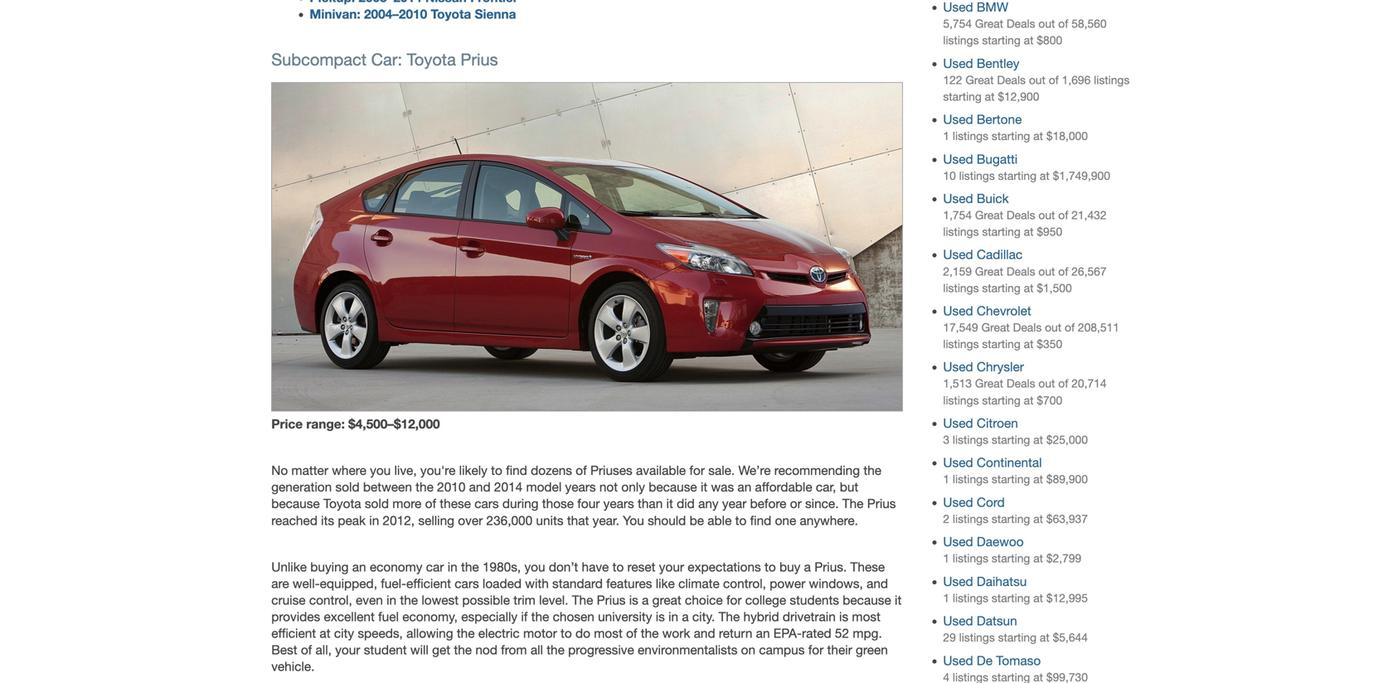 Task type: describe. For each thing, give the bounding box(es) containing it.
of inside 1,754 great deals out of 21,432 listings starting at
[[1059, 209, 1069, 222]]

listings inside 5,754 great deals out of 58,560 listings starting at
[[943, 34, 979, 47]]

to left do
[[561, 626, 572, 641]]

great
[[653, 593, 682, 608]]

de
[[977, 653, 993, 668]]

great for buick
[[975, 209, 1004, 222]]

starting inside used citroen 3 listings starting at $25,000
[[992, 433, 1031, 447]]

those
[[542, 497, 574, 512]]

their
[[827, 643, 852, 658]]

1 horizontal spatial because
[[649, 480, 697, 495]]

0 horizontal spatial is
[[629, 593, 639, 608]]

minivan: 2004–2010 toyota sienna link
[[310, 6, 516, 21]]

17,549
[[943, 321, 979, 334]]

1 vertical spatial and
[[867, 576, 888, 591]]

at inside 2,159 great deals out of 26,567 listings starting at
[[1024, 281, 1034, 295]]

0 horizontal spatial the
[[572, 593, 593, 608]]

2012,
[[383, 513, 415, 528]]

car
[[426, 560, 444, 575]]

listings inside used daihatsu 1 listings starting at $12,995
[[953, 592, 989, 605]]

deals inside 5,754 great deals out of 58,560 listings starting at
[[1007, 17, 1036, 30]]

to up '2014'
[[491, 463, 503, 478]]

29
[[943, 631, 956, 645]]

at inside 5,754 great deals out of 58,560 listings starting at
[[1024, 34, 1034, 47]]

the left work
[[641, 626, 659, 641]]

starting inside used daihatsu 1 listings starting at $12,995
[[992, 592, 1031, 605]]

great inside 5,754 great deals out of 58,560 listings starting at
[[975, 17, 1004, 30]]

1 vertical spatial for
[[727, 593, 742, 608]]

$5,644
[[1053, 631, 1088, 645]]

rated
[[802, 626, 832, 641]]

1 horizontal spatial the
[[719, 610, 740, 625]]

climate
[[679, 576, 720, 591]]

prius inside no matter where you live, you're likely to find dozens of priuses available for sale. we're recommending the generation sold between the 2010 and 2014 model years not only because it was an affordable car, but because toyota sold more of these cars during those four years than it did any year before or since. the prius reached its peak in 2012, selling over 236,000 units that year. you should be able to find one anywhere.
[[867, 497, 896, 512]]

$950
[[1037, 225, 1063, 238]]

21,432
[[1072, 209, 1107, 222]]

out for bentley
[[1029, 73, 1046, 87]]

starting inside used daewoo 1 listings starting at $2,799
[[992, 552, 1031, 565]]

well-
[[293, 576, 320, 591]]

of inside 122 great deals out of 1,696 listings starting at
[[1049, 73, 1059, 87]]

the right all
[[547, 643, 565, 658]]

2004–2010
[[364, 6, 427, 21]]

buying
[[310, 560, 349, 575]]

1 for used daewoo
[[943, 552, 950, 565]]

the right if
[[531, 610, 549, 625]]

standard
[[552, 576, 603, 591]]

you inside no matter where you live, you're likely to find dozens of priuses available for sale. we're recommending the generation sold between the 2010 and 2014 model years not only because it was an affordable car, but because toyota sold more of these cars during those four years than it did any year before or since. the prius reached its peak in 2012, selling over 236,000 units that year. you should be able to find one anywhere.
[[370, 463, 391, 478]]

used for used chevrolet
[[943, 304, 973, 319]]

5,754
[[943, 17, 972, 30]]

electric
[[478, 626, 520, 641]]

generation
[[271, 480, 332, 495]]

26,567
[[1072, 265, 1107, 278]]

possible
[[462, 593, 510, 608]]

student
[[364, 643, 407, 658]]

listings inside 1,513 great deals out of 20,714 listings starting at
[[943, 394, 979, 407]]

bentley
[[977, 56, 1020, 71]]

cord
[[977, 495, 1005, 510]]

$700
[[1037, 394, 1063, 407]]

priuses
[[591, 463, 633, 478]]

green
[[856, 643, 888, 658]]

1,754
[[943, 209, 972, 222]]

0 horizontal spatial your
[[335, 643, 360, 658]]

out inside 5,754 great deals out of 58,560 listings starting at
[[1039, 17, 1055, 30]]

used for used datsun 29 listings starting at $5,644
[[943, 614, 973, 629]]

to down year
[[735, 513, 747, 528]]

2010
[[437, 480, 466, 495]]

students
[[790, 593, 839, 608]]

starting inside "used continental 1 listings starting at $89,900"
[[992, 473, 1031, 486]]

the left 1980s,
[[461, 560, 479, 575]]

1 vertical spatial a
[[642, 593, 649, 608]]

deals for used bentley
[[997, 73, 1026, 87]]

matter
[[292, 463, 328, 478]]

it inside unlike buying an economy car in the 1980s, you don't have to reset your expectations to buy a prius. these are well-equipped, fuel-efficient cars loaded with standard features like climate control, power windows, and cruise control, even in the lowest possible trim level. the prius is a great choice for college students because it provides excellent fuel economy, especially if the chosen university is in a city. the hybrid drivetrain is most efficient at city speeds, allowing the electric motor to do most of the work and return an epa-rated 52 mpg. best of all, your student will get the nod from all the progressive environmentalists on campus for their green vehicle.
[[895, 593, 902, 608]]

at inside used daewoo 1 listings starting at $2,799
[[1034, 552, 1044, 565]]

236,000
[[486, 513, 533, 528]]

these
[[440, 497, 471, 512]]

campus
[[759, 643, 805, 658]]

great for cadillac
[[975, 265, 1004, 278]]

used for used daihatsu 1 listings starting at $12,995
[[943, 574, 973, 589]]

minivan: 2004–2010 toyota sienna
[[310, 6, 516, 21]]

mpg.
[[853, 626, 882, 641]]

trim
[[514, 593, 536, 608]]

at inside 1,513 great deals out of 20,714 listings starting at
[[1024, 394, 1034, 407]]

used bertone 1 listings starting at $18,000
[[943, 112, 1088, 143]]

lowest
[[422, 593, 459, 608]]

of down university
[[626, 626, 637, 641]]

used for used bentley
[[943, 56, 973, 71]]

1 horizontal spatial years
[[604, 497, 634, 512]]

car:
[[371, 50, 402, 69]]

0 horizontal spatial it
[[667, 497, 673, 512]]

1 horizontal spatial and
[[694, 626, 716, 641]]

listings inside 2,159 great deals out of 26,567 listings starting at
[[943, 281, 979, 295]]

listings inside 17,549 great deals out of 208,511 listings starting at
[[943, 338, 979, 351]]

of up selling
[[425, 497, 436, 512]]

0 horizontal spatial prius
[[461, 50, 498, 69]]

used continental 1 listings starting at $89,900
[[943, 456, 1088, 486]]

$1,500
[[1037, 281, 1072, 295]]

car,
[[816, 480, 836, 495]]

college
[[746, 593, 786, 608]]

the right get
[[454, 643, 472, 658]]

deals for used chrysler
[[1007, 377, 1036, 390]]

especially
[[461, 610, 518, 625]]

return
[[719, 626, 753, 641]]

1 horizontal spatial a
[[682, 610, 689, 625]]

out for buick
[[1039, 209, 1055, 222]]

toyota inside no matter where you live, you're likely to find dozens of priuses available for sale. we're recommending the generation sold between the 2010 and 2014 model years not only because it was an affordable car, but because toyota sold more of these cars during those four years than it did any year before or since. the prius reached its peak in 2012, selling over 236,000 units that year. you should be able to find one anywhere.
[[323, 497, 361, 512]]

likely
[[459, 463, 488, 478]]

used daihatsu 1 listings starting at $12,995
[[943, 574, 1088, 605]]

$12,995
[[1047, 592, 1088, 605]]

$18,000
[[1047, 129, 1088, 143]]

used for used citroen 3 listings starting at $25,000
[[943, 416, 973, 431]]

listings inside 122 great deals out of 1,696 listings starting at
[[1094, 73, 1130, 87]]

but
[[840, 480, 859, 495]]

1 horizontal spatial efficient
[[406, 576, 451, 591]]

are
[[271, 576, 289, 591]]

at inside 122 great deals out of 1,696 listings starting at
[[985, 90, 995, 103]]

where
[[332, 463, 367, 478]]

starting inside used cord 2 listings starting at $63,937
[[992, 513, 1031, 526]]

in down fuel-
[[387, 593, 397, 608]]

great for chrysler
[[975, 377, 1004, 390]]

from
[[501, 643, 527, 658]]

used for used de tomaso
[[943, 653, 973, 668]]

1 horizontal spatial control,
[[723, 576, 766, 591]]

1 horizontal spatial is
[[656, 610, 665, 625]]

motor
[[523, 626, 557, 641]]

out for cadillac
[[1039, 265, 1055, 278]]

1,754 great deals out of 21,432 listings starting at
[[943, 209, 1107, 238]]

great for bentley
[[966, 73, 994, 87]]

208,511
[[1078, 321, 1120, 334]]

out for chevrolet
[[1045, 321, 1062, 334]]

58,560
[[1072, 17, 1107, 30]]

2 vertical spatial for
[[809, 643, 824, 658]]

you're
[[420, 463, 456, 478]]

the down fuel-
[[400, 593, 418, 608]]

loaded
[[483, 576, 522, 591]]

between
[[363, 480, 412, 495]]

cars inside no matter where you live, you're likely to find dozens of priuses available for sale. we're recommending the generation sold between the 2010 and 2014 model years not only because it was an affordable car, but because toyota sold more of these cars during those four years than it did any year before or since. the prius reached its peak in 2012, selling over 236,000 units that year. you should be able to find one anywhere.
[[475, 497, 499, 512]]

used for used bugatti 10 listings starting at $1,749,900
[[943, 152, 973, 167]]

used buick link
[[943, 191, 1009, 206]]

used daewoo link
[[943, 535, 1024, 550]]

at inside "used continental 1 listings starting at $89,900"
[[1034, 473, 1044, 486]]

economy,
[[402, 610, 458, 625]]

available
[[636, 463, 686, 478]]

vehicle.
[[271, 659, 315, 674]]

chosen
[[553, 610, 595, 625]]

of right dozens
[[576, 463, 587, 478]]

$12,900
[[998, 90, 1040, 103]]

excellent
[[324, 610, 375, 625]]

in up work
[[669, 610, 679, 625]]

minivan:
[[310, 6, 361, 21]]

any
[[698, 497, 719, 512]]

used chevrolet
[[943, 304, 1032, 319]]

able
[[708, 513, 732, 528]]

1,513 great deals out of 20,714 listings starting at
[[943, 377, 1107, 407]]

listings inside used citroen 3 listings starting at $25,000
[[953, 433, 989, 447]]

work
[[663, 626, 690, 641]]



Task type: locate. For each thing, give the bounding box(es) containing it.
used left daihatsu
[[943, 574, 973, 589]]

1 inside used daewoo 1 listings starting at $2,799
[[943, 552, 950, 565]]

listings inside 1,754 great deals out of 21,432 listings starting at
[[943, 225, 979, 238]]

at inside used bertone 1 listings starting at $18,000
[[1034, 129, 1044, 143]]

an down hybrid
[[756, 626, 770, 641]]

2 horizontal spatial an
[[756, 626, 770, 641]]

over
[[458, 513, 483, 528]]

3 1 from the top
[[943, 552, 950, 565]]

$25,000
[[1047, 433, 1088, 447]]

used up '10'
[[943, 152, 973, 167]]

at up used bertone link on the top right of the page
[[985, 90, 995, 103]]

citroen
[[977, 416, 1018, 431]]

starting down daihatsu
[[992, 592, 1031, 605]]

2 horizontal spatial is
[[839, 610, 849, 625]]

out inside 2,159 great deals out of 26,567 listings starting at
[[1039, 265, 1055, 278]]

your up like
[[659, 560, 684, 575]]

0 horizontal spatial sold
[[336, 480, 360, 495]]

1 up 29
[[943, 592, 950, 605]]

used daewoo 1 listings starting at $2,799
[[943, 535, 1082, 565]]

toyota up peak at the left bottom of page
[[323, 497, 361, 512]]

at inside used cord 2 listings starting at $63,937
[[1034, 513, 1044, 526]]

deals down buick
[[1007, 209, 1036, 222]]

great down used bentley link
[[966, 73, 994, 87]]

1 vertical spatial years
[[604, 497, 634, 512]]

in
[[369, 513, 379, 528], [448, 560, 458, 575], [387, 593, 397, 608], [669, 610, 679, 625]]

used up 1,513
[[943, 360, 973, 375]]

1 vertical spatial cars
[[455, 576, 479, 591]]

for left 'sale.'
[[690, 463, 705, 478]]

listings down used citroen link
[[953, 433, 989, 447]]

1 vertical spatial sold
[[365, 497, 389, 512]]

an up equipped,
[[352, 560, 366, 575]]

1 inside used bertone 1 listings starting at $18,000
[[943, 129, 950, 143]]

used cord link
[[943, 495, 1005, 510]]

listings down 1,754
[[943, 225, 979, 238]]

0 vertical spatial and
[[469, 480, 491, 495]]

choice
[[685, 593, 723, 608]]

most up mpg.
[[852, 610, 881, 625]]

2 used from the top
[[943, 112, 973, 127]]

starting down 'citroen'
[[992, 433, 1031, 447]]

listings right '1,696'
[[1094, 73, 1130, 87]]

deals down cadillac
[[1007, 265, 1036, 278]]

great inside 1,754 great deals out of 21,432 listings starting at
[[975, 209, 1004, 222]]

1 horizontal spatial sold
[[365, 497, 389, 512]]

at inside used citroen 3 listings starting at $25,000
[[1034, 433, 1044, 447]]

5 used from the top
[[943, 247, 973, 262]]

1 vertical spatial an
[[352, 560, 366, 575]]

listings down 5,754 at the right of page
[[943, 34, 979, 47]]

deals for used cadillac
[[1007, 265, 1036, 278]]

listings
[[943, 34, 979, 47], [1094, 73, 1130, 87], [953, 129, 989, 143], [959, 169, 995, 182], [943, 225, 979, 238], [943, 281, 979, 295], [943, 338, 979, 351], [943, 394, 979, 407], [953, 433, 989, 447], [953, 473, 989, 486], [953, 513, 989, 526], [953, 552, 989, 565], [953, 592, 989, 605], [959, 631, 995, 645]]

subcompact car: toyota prius
[[271, 50, 498, 69]]

you
[[623, 513, 644, 528]]

used de tomaso link
[[943, 653, 1041, 668]]

8 used from the top
[[943, 416, 973, 431]]

cadillac
[[977, 247, 1023, 262]]

1 horizontal spatial most
[[852, 610, 881, 625]]

at left $700
[[1024, 394, 1034, 407]]

0 vertical spatial you
[[370, 463, 391, 478]]

1 vertical spatial efficient
[[271, 626, 316, 641]]

20,714
[[1072, 377, 1107, 390]]

listings inside used daewoo 1 listings starting at $2,799
[[953, 552, 989, 565]]

more
[[393, 497, 422, 512]]

1 vertical spatial find
[[750, 513, 772, 528]]

2 horizontal spatial a
[[804, 560, 811, 575]]

you up "between"
[[370, 463, 391, 478]]

2 horizontal spatial because
[[843, 593, 891, 608]]

used for used continental 1 listings starting at $89,900
[[943, 456, 973, 470]]

of left all,
[[301, 643, 312, 658]]

1 horizontal spatial your
[[659, 560, 684, 575]]

0 vertical spatial sold
[[336, 480, 360, 495]]

to left buy
[[765, 560, 776, 575]]

at left the "$25,000"
[[1034, 433, 1044, 447]]

starting inside 1,513 great deals out of 20,714 listings starting at
[[982, 394, 1021, 407]]

starting inside 1,754 great deals out of 21,432 listings starting at
[[982, 225, 1021, 238]]

deals down chrysler
[[1007, 377, 1036, 390]]

1 1 from the top
[[943, 129, 950, 143]]

because inside unlike buying an economy car in the 1980s, you don't have to reset your expectations to buy a prius. these are well-equipped, fuel-efficient cars loaded with standard features like climate control, power windows, and cruise control, even in the lowest possible trim level. the prius is a great choice for college students because it provides excellent fuel economy, especially if the chosen university is in a city. the hybrid drivetrain is most efficient at city speeds, allowing the electric motor to do most of the work and return an epa-rated 52 mpg. best of all, your student will get the nod from all the progressive environmentalists on campus for their green vehicle.
[[843, 593, 891, 608]]

great inside 17,549 great deals out of 208,511 listings starting at
[[982, 321, 1010, 334]]

most up progressive
[[594, 626, 623, 641]]

deals inside 17,549 great deals out of 208,511 listings starting at
[[1013, 321, 1042, 334]]

peak
[[338, 513, 366, 528]]

all
[[531, 643, 543, 658]]

great inside 1,513 great deals out of 20,714 listings starting at
[[975, 377, 1004, 390]]

starting inside 17,549 great deals out of 208,511 listings starting at
[[982, 338, 1021, 351]]

deals up $350
[[1013, 321, 1042, 334]]

13 used from the top
[[943, 614, 973, 629]]

0 horizontal spatial and
[[469, 480, 491, 495]]

prius down sienna at the left of page
[[461, 50, 498, 69]]

bertone
[[977, 112, 1022, 127]]

used inside used citroen 3 listings starting at $25,000
[[943, 416, 973, 431]]

used for used cord 2 listings starting at $63,937
[[943, 495, 973, 510]]

1 vertical spatial most
[[594, 626, 623, 641]]

of inside 1,513 great deals out of 20,714 listings starting at
[[1059, 377, 1069, 390]]

used up 1,754
[[943, 191, 973, 206]]

of up $1,500
[[1059, 265, 1069, 278]]

the up return
[[719, 610, 740, 625]]

$2,799
[[1047, 552, 1082, 565]]

1980s,
[[483, 560, 521, 575]]

used down 29
[[943, 653, 973, 668]]

deals inside 1,754 great deals out of 21,432 listings starting at
[[1007, 209, 1036, 222]]

0 vertical spatial your
[[659, 560, 684, 575]]

0 vertical spatial most
[[852, 610, 881, 625]]

cruise
[[271, 593, 306, 608]]

3 used from the top
[[943, 152, 973, 167]]

2 horizontal spatial for
[[809, 643, 824, 658]]

used chevrolet link
[[943, 304, 1032, 319]]

0 vertical spatial a
[[804, 560, 811, 575]]

out inside 17,549 great deals out of 208,511 listings starting at
[[1045, 321, 1062, 334]]

2 vertical spatial prius
[[597, 593, 626, 608]]

2 horizontal spatial the
[[843, 497, 864, 512]]

your
[[659, 560, 684, 575], [335, 643, 360, 658]]

122 great deals out of 1,696 listings starting at
[[943, 73, 1130, 103]]

1 used from the top
[[943, 56, 973, 71]]

sienna
[[475, 6, 516, 21]]

selling
[[418, 513, 455, 528]]

0 horizontal spatial an
[[352, 560, 366, 575]]

starting inside used bugatti 10 listings starting at $1,749,900
[[998, 169, 1037, 182]]

0 horizontal spatial years
[[565, 480, 596, 495]]

the down the you're
[[416, 480, 434, 495]]

2 horizontal spatial prius
[[867, 497, 896, 512]]

for right choice
[[727, 593, 742, 608]]

listings inside used bertone 1 listings starting at $18,000
[[953, 129, 989, 143]]

4 used from the top
[[943, 191, 973, 206]]

and inside no matter where you live, you're likely to find dozens of priuses available for sale. we're recommending the generation sold between the 2010 and 2014 model years not only because it was an affordable car, but because toyota sold more of these cars during those four years than it did any year before or since. the prius reached its peak in 2012, selling over 236,000 units that year. you should be able to find one anywhere.
[[469, 480, 491, 495]]

in right car
[[448, 560, 458, 575]]

starting inside used datsun 29 listings starting at $5,644
[[998, 631, 1037, 645]]

at left '$89,900'
[[1034, 473, 1044, 486]]

the right recommending
[[864, 463, 882, 478]]

2 vertical spatial toyota
[[323, 497, 361, 512]]

deals for used chevrolet
[[1013, 321, 1042, 334]]

at inside 17,549 great deals out of 208,511 listings starting at
[[1024, 338, 1034, 351]]

great for chevrolet
[[982, 321, 1010, 334]]

0 horizontal spatial a
[[642, 593, 649, 608]]

for down "rated"
[[809, 643, 824, 658]]

toyota for car:
[[407, 50, 456, 69]]

used inside used daewoo 1 listings starting at $2,799
[[943, 535, 973, 550]]

1 horizontal spatial for
[[727, 593, 742, 608]]

used for used chrysler
[[943, 360, 973, 375]]

features
[[606, 576, 652, 591]]

starting up tomaso
[[998, 631, 1037, 645]]

out up $12,900 in the top right of the page
[[1029, 73, 1046, 87]]

listings inside used bugatti 10 listings starting at $1,749,900
[[959, 169, 995, 182]]

unlike buying an economy car in the 1980s, you don't have to reset your expectations to buy a prius. these are well-equipped, fuel-efficient cars loaded with standard features like climate control, power windows, and cruise control, even in the lowest possible trim level. the prius is a great choice for college students because it provides excellent fuel economy, especially if the chosen university is in a city. the hybrid drivetrain is most efficient at city speeds, allowing the electric motor to do most of the work and return an epa-rated 52 mpg. best of all, your student will get the nod from all the progressive environmentalists on campus for their green vehicle.
[[271, 560, 902, 674]]

1 horizontal spatial it
[[701, 480, 708, 495]]

hybrid
[[744, 610, 779, 625]]

2,159
[[943, 265, 972, 278]]

listings down used daihatsu 'link'
[[953, 592, 989, 605]]

0 horizontal spatial for
[[690, 463, 705, 478]]

1 for used bertone
[[943, 129, 950, 143]]

2 horizontal spatial and
[[867, 576, 888, 591]]

deals for used buick
[[1007, 209, 1036, 222]]

and
[[469, 480, 491, 495], [867, 576, 888, 591], [694, 626, 716, 641]]

deals up bentley
[[1007, 17, 1036, 30]]

the down especially at the left of the page
[[457, 626, 475, 641]]

at left $1,749,900
[[1040, 169, 1050, 182]]

nod
[[476, 643, 498, 658]]

11 used from the top
[[943, 535, 973, 550]]

used bentley link
[[943, 56, 1020, 71]]

prius right since.
[[867, 497, 896, 512]]

at left $2,799
[[1034, 552, 1044, 565]]

at left $950
[[1024, 225, 1034, 238]]

years
[[565, 480, 596, 495], [604, 497, 634, 512]]

reached
[[271, 513, 318, 528]]

you inside unlike buying an economy car in the 1980s, you don't have to reset your expectations to buy a prius. these are well-equipped, fuel-efficient cars loaded with standard features like climate control, power windows, and cruise control, even in the lowest possible trim level. the prius is a great choice for college students because it provides excellent fuel economy, especially if the chosen university is in a city. the hybrid drivetrain is most efficient at city speeds, allowing the electric motor to do most of the work and return an epa-rated 52 mpg. best of all, your student will get the nod from all the progressive environmentalists on campus for their green vehicle.
[[525, 560, 545, 575]]

0 horizontal spatial you
[[370, 463, 391, 478]]

find down the before
[[750, 513, 772, 528]]

1 vertical spatial control,
[[309, 593, 352, 608]]

provides
[[271, 610, 320, 625]]

windows,
[[809, 576, 863, 591]]

a right buy
[[804, 560, 811, 575]]

1 horizontal spatial prius
[[597, 593, 626, 608]]

starting down bertone
[[992, 129, 1031, 143]]

0 vertical spatial years
[[565, 480, 596, 495]]

2 1 from the top
[[943, 473, 950, 486]]

prius inside unlike buying an economy car in the 1980s, you don't have to reset your expectations to buy a prius. these are well-equipped, fuel-efficient cars loaded with standard features like climate control, power windows, and cruise control, even in the lowest possible trim level. the prius is a great choice for college students because it provides excellent fuel economy, especially if the chosen university is in a city. the hybrid drivetrain is most efficient at city speeds, allowing the electric motor to do most of the work and return an epa-rated 52 mpg. best of all, your student will get the nod from all the progressive environmentalists on campus for their green vehicle.
[[597, 593, 626, 608]]

1 horizontal spatial find
[[750, 513, 772, 528]]

because up mpg.
[[843, 593, 891, 608]]

1 for used daihatsu
[[943, 592, 950, 605]]

2 vertical spatial an
[[756, 626, 770, 641]]

0 vertical spatial it
[[701, 480, 708, 495]]

prius up university
[[597, 593, 626, 608]]

used cadillac link
[[943, 247, 1023, 262]]

0 vertical spatial efficient
[[406, 576, 451, 591]]

1 vertical spatial because
[[271, 497, 320, 512]]

affordable
[[755, 480, 813, 495]]

starting down daewoo
[[992, 552, 1031, 565]]

used inside used daihatsu 1 listings starting at $12,995
[[943, 574, 973, 589]]

out
[[1039, 17, 1055, 30], [1029, 73, 1046, 87], [1039, 209, 1055, 222], [1039, 265, 1055, 278], [1045, 321, 1062, 334], [1039, 377, 1055, 390]]

control,
[[723, 576, 766, 591], [309, 593, 352, 608]]

listings inside used datsun 29 listings starting at $5,644
[[959, 631, 995, 645]]

2 vertical spatial the
[[719, 610, 740, 625]]

an inside no matter where you live, you're likely to find dozens of priuses available for sale. we're recommending the generation sold between the 2010 and 2014 model years not only because it was an affordable car, but because toyota sold more of these cars during those four years than it did any year before or since. the prius reached its peak in 2012, selling over 236,000 units that year. you should be able to find one anywhere.
[[738, 480, 752, 495]]

used chrysler
[[943, 360, 1024, 375]]

like
[[656, 576, 675, 591]]

out inside 1,754 great deals out of 21,432 listings starting at
[[1039, 209, 1055, 222]]

used down 3
[[943, 456, 973, 470]]

starting inside used bertone 1 listings starting at $18,000
[[992, 129, 1031, 143]]

0 vertical spatial cars
[[475, 497, 499, 512]]

1 for used continental
[[943, 473, 950, 486]]

out up '$800'
[[1039, 17, 1055, 30]]

speeds,
[[358, 626, 403, 641]]

used bugatti 10 listings starting at $1,749,900
[[943, 152, 1111, 182]]

12 used from the top
[[943, 574, 973, 589]]

is down great
[[656, 610, 665, 625]]

10 used from the top
[[943, 495, 973, 510]]

used inside used datsun 29 listings starting at $5,644
[[943, 614, 973, 629]]

listings inside "used continental 1 listings starting at $89,900"
[[953, 473, 989, 486]]

toyota
[[431, 6, 471, 21], [407, 50, 456, 69], [323, 497, 361, 512]]

of inside 2,159 great deals out of 26,567 listings starting at
[[1059, 265, 1069, 278]]

an
[[738, 480, 752, 495], [352, 560, 366, 575], [756, 626, 770, 641]]

used datsun link
[[943, 614, 1017, 629]]

starting down the bugatti
[[998, 169, 1037, 182]]

units
[[536, 513, 564, 528]]

1 vertical spatial toyota
[[407, 50, 456, 69]]

used inside used cord 2 listings starting at $63,937
[[943, 495, 973, 510]]

starting inside 122 great deals out of 1,696 listings starting at
[[943, 90, 982, 103]]

at left $5,644
[[1040, 631, 1050, 645]]

starting up chevrolet
[[982, 281, 1021, 295]]

listings down 'used daewoo' link
[[953, 552, 989, 565]]

of left 208,511
[[1065, 321, 1075, 334]]

of inside 5,754 great deals out of 58,560 listings starting at
[[1059, 17, 1069, 30]]

an down we're
[[738, 480, 752, 495]]

all,
[[316, 643, 332, 658]]

great inside 2,159 great deals out of 26,567 listings starting at
[[975, 265, 1004, 278]]

0 vertical spatial prius
[[461, 50, 498, 69]]

used for used daewoo 1 listings starting at $2,799
[[943, 535, 973, 550]]

out inside 122 great deals out of 1,696 listings starting at
[[1029, 73, 1046, 87]]

four
[[578, 497, 600, 512]]

did
[[677, 497, 695, 512]]

years down the not
[[604, 497, 634, 512]]

during
[[503, 497, 539, 512]]

unlike
[[271, 560, 307, 575]]

out inside 1,513 great deals out of 20,714 listings starting at
[[1039, 377, 1055, 390]]

the inside no matter where you live, you're likely to find dozens of priuses available for sale. we're recommending the generation sold between the 2010 and 2014 model years not only because it was an affordable car, but because toyota sold more of these cars during those four years than it did any year before or since. the prius reached its peak in 2012, selling over 236,000 units that year. you should be able to find one anywhere.
[[843, 497, 864, 512]]

0 horizontal spatial find
[[506, 463, 527, 478]]

because
[[649, 480, 697, 495], [271, 497, 320, 512], [843, 593, 891, 608]]

toyota for 2004–2010
[[431, 6, 471, 21]]

out up $1,500
[[1039, 265, 1055, 278]]

0 horizontal spatial because
[[271, 497, 320, 512]]

2 horizontal spatial it
[[895, 593, 902, 608]]

chevrolet
[[977, 304, 1032, 319]]

1 vertical spatial it
[[667, 497, 673, 512]]

14 used from the top
[[943, 653, 973, 668]]

buy
[[780, 560, 801, 575]]

of up '$800'
[[1059, 17, 1069, 30]]

0 vertical spatial control,
[[723, 576, 766, 591]]

at up all,
[[320, 626, 331, 641]]

9 used from the top
[[943, 456, 973, 470]]

cars up possible
[[455, 576, 479, 591]]

1 down the 2
[[943, 552, 950, 565]]

1 horizontal spatial an
[[738, 480, 752, 495]]

1 vertical spatial prius
[[867, 497, 896, 512]]

0 horizontal spatial most
[[594, 626, 623, 641]]

because down available
[[649, 480, 697, 495]]

0 vertical spatial for
[[690, 463, 705, 478]]

control, down the expectations
[[723, 576, 766, 591]]

out for chrysler
[[1039, 377, 1055, 390]]

its
[[321, 513, 334, 528]]

cars inside unlike buying an economy car in the 1980s, you don't have to reset your expectations to buy a prius. these are well-equipped, fuel-efficient cars loaded with standard features like climate control, power windows, and cruise control, even in the lowest possible trim level. the prius is a great choice for college students because it provides excellent fuel economy, especially if the chosen university is in a city. the hybrid drivetrain is most efficient at city speeds, allowing the electric motor to do most of the work and return an epa-rated 52 mpg. best of all, your student will get the nod from all the progressive environmentalists on campus for their green vehicle.
[[455, 576, 479, 591]]

starting up bentley
[[982, 34, 1021, 47]]

out up $350
[[1045, 321, 1062, 334]]

efficient
[[406, 576, 451, 591], [271, 626, 316, 641]]

1 vertical spatial your
[[335, 643, 360, 658]]

for inside no matter where you live, you're likely to find dozens of priuses available for sale. we're recommending the generation sold between the 2010 and 2014 model years not only because it was an affordable car, but because toyota sold more of these cars during those four years than it did any year before or since. the prius reached its peak in 2012, selling over 236,000 units that year. you should be able to find one anywhere.
[[690, 463, 705, 478]]

used inside used bugatti 10 listings starting at $1,749,900
[[943, 152, 973, 167]]

used for used cadillac
[[943, 247, 973, 262]]

0 vertical spatial toyota
[[431, 6, 471, 21]]

0 vertical spatial an
[[738, 480, 752, 495]]

city.
[[693, 610, 715, 625]]

used de tomaso
[[943, 653, 1041, 668]]

$800
[[1037, 34, 1063, 47]]

deals inside 2,159 great deals out of 26,567 listings starting at
[[1007, 265, 1036, 278]]

deals inside 1,513 great deals out of 20,714 listings starting at
[[1007, 377, 1036, 390]]

of left '1,696'
[[1049, 73, 1059, 87]]

to up features
[[613, 560, 624, 575]]

7 used from the top
[[943, 360, 973, 375]]

starting inside 5,754 great deals out of 58,560 listings starting at
[[982, 34, 1021, 47]]

at inside used daihatsu 1 listings starting at $12,995
[[1034, 592, 1044, 605]]

2 vertical spatial it
[[895, 593, 902, 608]]

of inside 17,549 great deals out of 208,511 listings starting at
[[1065, 321, 1075, 334]]

listings down 1,513
[[943, 394, 979, 407]]

sold down "between"
[[365, 497, 389, 512]]

used bentley
[[943, 56, 1020, 71]]

used inside "used continental 1 listings starting at $89,900"
[[943, 456, 973, 470]]

and down city.
[[694, 626, 716, 641]]

1 horizontal spatial you
[[525, 560, 545, 575]]

model
[[526, 480, 562, 495]]

listings inside used cord 2 listings starting at $63,937
[[953, 513, 989, 526]]

cars up over
[[475, 497, 499, 512]]

1 inside used daihatsu 1 listings starting at $12,995
[[943, 592, 950, 605]]

you up with
[[525, 560, 545, 575]]

get
[[432, 643, 450, 658]]

at inside used bugatti 10 listings starting at $1,749,900
[[1040, 169, 1050, 182]]

at inside used datsun 29 listings starting at $5,644
[[1040, 631, 1050, 645]]

used inside used bertone 1 listings starting at $18,000
[[943, 112, 973, 127]]

2
[[943, 513, 950, 526]]

used up 2,159
[[943, 247, 973, 262]]

before
[[750, 497, 787, 512]]

fuel-
[[381, 576, 406, 591]]

is up 52
[[839, 610, 849, 625]]

in inside no matter where you live, you're likely to find dozens of priuses available for sale. we're recommending the generation sold between the 2010 and 2014 model years not only because it was an affordable car, but because toyota sold more of these cars during those four years than it did any year before or since. the prius reached its peak in 2012, selling over 236,000 units that year. you should be able to find one anywhere.
[[369, 513, 379, 528]]

we're
[[739, 463, 771, 478]]

listings down the "used cord" link
[[953, 513, 989, 526]]

no matter where you live, you're likely to find dozens of priuses available for sale. we're recommending the generation sold between the 2010 and 2014 model years not only because it was an affordable car, but because toyota sold more of these cars during those four years than it did any year before or since. the prius reached its peak in 2012, selling over 236,000 units that year. you should be able to find one anywhere.
[[271, 463, 896, 528]]

1 vertical spatial you
[[525, 560, 545, 575]]

your down city at left
[[335, 643, 360, 658]]

used down 122
[[943, 112, 973, 127]]

at inside 1,754 great deals out of 21,432 listings starting at
[[1024, 225, 1034, 238]]

great inside 122 great deals out of 1,696 listings starting at
[[966, 73, 994, 87]]

used for used bertone 1 listings starting at $18,000
[[943, 112, 973, 127]]

6 used from the top
[[943, 304, 973, 319]]

0 horizontal spatial control,
[[309, 593, 352, 608]]

0 vertical spatial because
[[649, 480, 697, 495]]

used up 3
[[943, 416, 973, 431]]

0 horizontal spatial efficient
[[271, 626, 316, 641]]

0 vertical spatial find
[[506, 463, 527, 478]]

at inside unlike buying an economy car in the 1980s, you don't have to reset your expectations to buy a prius. these are well-equipped, fuel-efficient cars loaded with standard features like climate control, power windows, and cruise control, even in the lowest possible trim level. the prius is a great choice for college students because it provides excellent fuel economy, especially if the chosen university is in a city. the hybrid drivetrain is most efficient at city speeds, allowing the electric motor to do most of the work and return an epa-rated 52 mpg. best of all, your student will get the nod from all the progressive environmentalists on campus for their green vehicle.
[[320, 626, 331, 641]]

control, down equipped,
[[309, 593, 352, 608]]

was
[[711, 480, 734, 495]]

1 vertical spatial the
[[572, 593, 593, 608]]

starting inside 2,159 great deals out of 26,567 listings starting at
[[982, 281, 1021, 295]]

used for used buick
[[943, 191, 973, 206]]

university
[[598, 610, 652, 625]]

and down these
[[867, 576, 888, 591]]

4 1 from the top
[[943, 592, 950, 605]]

used up 122
[[943, 56, 973, 71]]

even
[[356, 593, 383, 608]]

2 vertical spatial because
[[843, 593, 891, 608]]

starting up chrysler
[[982, 338, 1021, 351]]

toyota right car: at the left
[[407, 50, 456, 69]]

deals inside 122 great deals out of 1,696 listings starting at
[[997, 73, 1026, 87]]

fuel
[[378, 610, 399, 625]]

the down standard
[[572, 593, 593, 608]]

2 vertical spatial a
[[682, 610, 689, 625]]

2 vertical spatial and
[[694, 626, 716, 641]]

not
[[600, 480, 618, 495]]

0 vertical spatial the
[[843, 497, 864, 512]]

1 inside "used continental 1 listings starting at $89,900"
[[943, 473, 950, 486]]

used citroen 3 listings starting at $25,000
[[943, 416, 1088, 447]]



Task type: vqa. For each thing, say whether or not it's contained in the screenshot.


